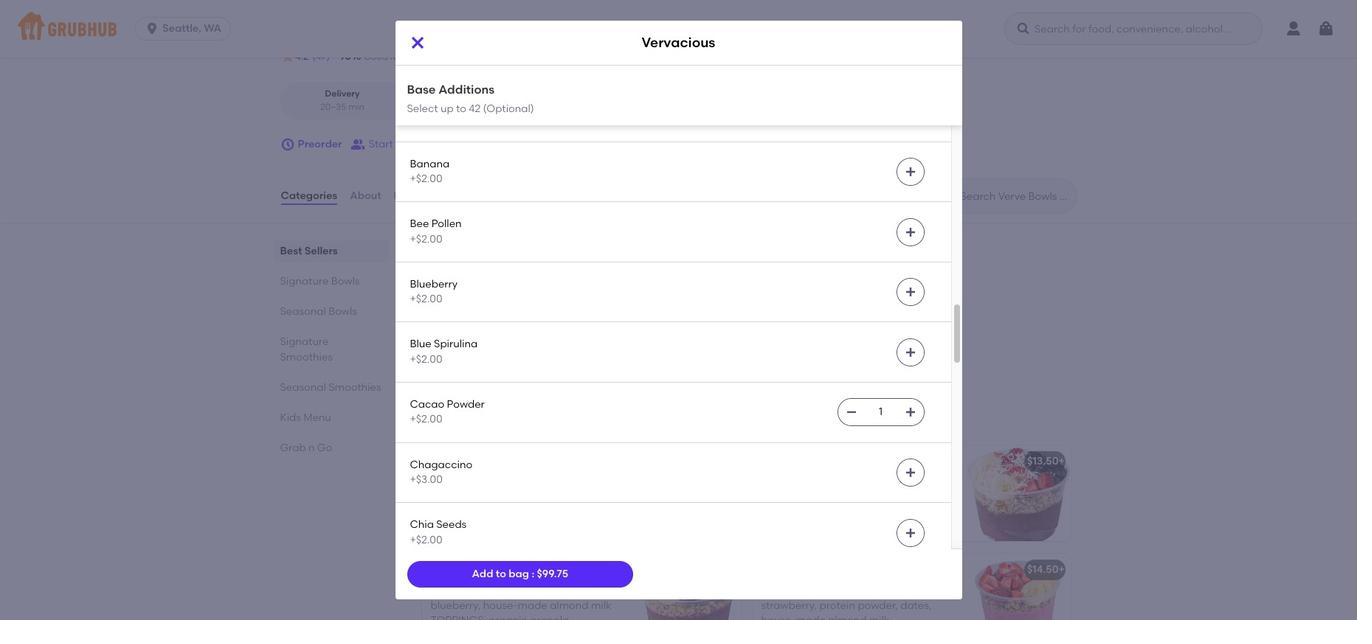 Task type: describe. For each thing, give the bounding box(es) containing it.
granola, inside base: açai sorbet  toppings: organic granola, banana, strawberry, blueberry, honey, sweetened coconut
[[802, 491, 844, 504]]

spirulina
[[434, 338, 478, 351]]

$99.75
[[537, 568, 568, 581]]

additions
[[439, 83, 495, 97]]

açai
[[792, 476, 815, 489]]

sellers for best sellers
[[305, 245, 338, 258]]

categories
[[281, 190, 337, 202]]

1 vertical spatial base: açai, banana, blueberry, peanut butter, house-made almond milk  toppings: organic granola, banana, strawberry, crushed almonds
[[431, 479, 610, 552]]

pickup 0.5 mi • 10–20 min
[[432, 89, 510, 112]]

422-
[[656, 29, 677, 41]]

grab n go
[[280, 442, 332, 455]]

0 vertical spatial almonds
[[429, 380, 473, 393]]

base: inside base: açai sorbet  toppings: organic granola, banana, strawberry, blueberry, honey, sweetened coconut
[[761, 476, 790, 489]]

715
[[299, 29, 314, 41]]

blue
[[410, 338, 432, 351]]

of
[[470, 29, 480, 41]]

kids
[[280, 412, 301, 424]]

base: dragonfruit, banana, strawberry, protein powder, dates, house-made almond mi
[[761, 585, 932, 621]]

dates,
[[901, 600, 932, 613]]

toppings: up powder at the left
[[452, 350, 508, 363]]

4.2
[[295, 50, 309, 63]]

reviews button
[[393, 170, 436, 223]]

Input item quantity number field
[[865, 400, 897, 426]]

house- inside base: dragonfruit, banana, strawberry, protein powder, dates, house-made almond mi
[[761, 615, 796, 621]]

0 vertical spatial granola,
[[551, 350, 593, 363]]

about button
[[349, 170, 382, 223]]

strawberry, up powder at the left
[[474, 365, 530, 378]]

group
[[396, 138, 426, 150]]

yum
[[460, 564, 482, 577]]

+$2.00 inside chia seeds +$2.00
[[410, 534, 442, 547]]

option group containing delivery 20–35 min
[[280, 82, 533, 120]]

pike
[[482, 29, 503, 41]]

sorbet
[[817, 476, 849, 489]]

79
[[422, 50, 433, 63]]

1 vertical spatial bowls
[[329, 306, 357, 318]]

$13.50
[[1028, 456, 1059, 468]]

house- right spirulina at the bottom of page
[[503, 335, 538, 348]]

base: inside base: açai, banana, strawberry, blueberry, house-made almond milk toppings: organic granol
[[431, 585, 459, 598]]

start
[[369, 138, 393, 150]]

ordered
[[445, 262, 485, 275]]

(206) 422-1319 button
[[628, 28, 697, 43]]

blue spirulina +$2.00
[[410, 338, 478, 366]]

almond inside base: dragonfruit, banana, strawberry, protein powder, dates, house-made almond mi
[[828, 615, 867, 621]]

bee
[[410, 218, 429, 230]]

toppings: inside base: açai sorbet  toppings: organic granola, banana, strawberry, blueberry, honey, sweetened coconut
[[852, 476, 907, 489]]

banana, inside base: açai sorbet  toppings: organic granola, banana, strawberry, blueberry, honey, sweetened coconut
[[847, 491, 889, 504]]

avocado
[[410, 97, 455, 110]]

banana, down on
[[488, 320, 530, 333]]

wa
[[204, 22, 221, 35]]

1 vertical spatial butter,
[[469, 494, 502, 507]]

star icon image
[[280, 50, 295, 64]]

to inside base additions select up to 42 (optional)
[[456, 102, 466, 115]]

0 vertical spatial vervacious
[[642, 34, 715, 51]]

•
[[461, 102, 465, 112]]

protein
[[820, 600, 855, 613]]

kids menu
[[280, 412, 331, 424]]

add
[[472, 568, 493, 581]]

preorder
[[298, 138, 342, 150]]

pine
[[340, 29, 362, 41]]

dragonfruit,
[[792, 585, 852, 598]]

(206) 422-1319
[[628, 29, 697, 41]]

0 vertical spatial butter,
[[468, 335, 501, 348]]

sellers for best sellers most ordered on grubhub
[[457, 241, 508, 260]]

house- inside base: açai, banana, strawberry, blueberry, house-made almond milk toppings: organic granol
[[483, 600, 518, 613]]

reviews
[[394, 190, 435, 202]]

0 vertical spatial peanut
[[429, 335, 465, 348]]

categories button
[[280, 170, 338, 223]]

delivery
[[325, 89, 360, 99]]

+ for $13.50 +
[[1059, 456, 1065, 468]]

blueberry, inside base: açai, banana, strawberry, blueberry, house-made almond milk toppings: organic granol
[[431, 600, 481, 613]]

seller
[[461, 441, 485, 451]]

street
[[364, 29, 394, 41]]

mi
[[448, 102, 458, 112]]

bee pollen +$2.00
[[410, 218, 462, 245]]

min inside delivery 20–35 min
[[348, 102, 364, 112]]

smoothies for seasonal
[[329, 382, 381, 394]]

1 vertical spatial vervacious image
[[630, 446, 741, 542]]

banana, inside base: dragonfruit, banana, strawberry, protein powder, dates, house-made almond mi
[[854, 585, 897, 598]]

cacao powder +$2.00
[[410, 399, 485, 426]]

+$2.00 inside cacao powder +$2.00
[[410, 414, 442, 426]]

1 vertical spatial almonds
[[431, 539, 474, 552]]

+$2.00 inside avocado +$2.00
[[410, 112, 442, 125]]

coconut
[[819, 521, 860, 534]]

start group order button
[[351, 131, 455, 158]]

96
[[339, 50, 351, 63]]

main navigation navigation
[[0, 0, 1357, 58]]

most
[[419, 262, 443, 275]]

signature inside "signature smoothies"
[[280, 336, 329, 348]]

n
[[308, 442, 315, 455]]

base: up spirulina at the bottom of page
[[429, 320, 458, 333]]

pollen
[[431, 218, 462, 230]]

1 vertical spatial açai,
[[462, 479, 487, 492]]

best for best sellers
[[280, 245, 302, 258]]

go
[[317, 442, 332, 455]]

berry yum
[[431, 564, 482, 577]]

about
[[350, 190, 381, 202]]

+ for $14.50 +
[[1059, 564, 1065, 577]]

715 east pine street suite k middle of pike motorworks courtyard button
[[298, 27, 618, 44]]

Search Verve Bowls - Capitol Hill search field
[[959, 190, 1072, 204]]

chia seeds +$2.00
[[410, 519, 467, 547]]

motorworks
[[505, 29, 563, 41]]

0 vertical spatial crushed
[[532, 365, 573, 378]]

base: down "chagaccino"
[[431, 479, 459, 492]]

berry
[[431, 564, 457, 577]]

almond inside base: açai, banana, strawberry, blueberry, house-made almond milk toppings: organic granol
[[550, 600, 589, 613]]

agave
[[410, 49, 442, 61]]

best seller
[[439, 441, 485, 451]]

20–35
[[320, 102, 346, 112]]

east
[[316, 29, 338, 41]]

0.5
[[432, 102, 445, 112]]

banana
[[410, 158, 450, 170]]

seattle, wa button
[[135, 17, 237, 41]]

+$2.00 inside blue spirulina +$2.00
[[410, 353, 442, 366]]

organic inside base: açai, banana, strawberry, blueberry, house-made almond milk toppings: organic granol
[[489, 615, 528, 621]]

toppings: up yum
[[453, 509, 509, 522]]

min inside pickup 0.5 mi • 10–20 min
[[494, 102, 510, 112]]

banana, right chagaccino +$3.00
[[489, 479, 532, 492]]

seeds
[[436, 519, 467, 532]]

powder,
[[858, 600, 898, 613]]

courtyard
[[566, 29, 617, 41]]



Task type: vqa. For each thing, say whether or not it's contained in the screenshot.
Signature Smoothies
yes



Task type: locate. For each thing, give the bounding box(es) containing it.
signature smoothies
[[280, 336, 333, 364]]

milk inside base: açai, banana, strawberry, blueberry, house-made almond milk toppings: organic granol
[[591, 600, 611, 613]]

0 horizontal spatial to
[[456, 102, 466, 115]]

+$2.00 inside blueberry +$2.00
[[410, 293, 442, 306]]

1 vertical spatial signature
[[280, 336, 329, 348]]

base: inside base: dragonfruit, banana, strawberry, protein powder, dates, house-made almond mi
[[761, 585, 790, 598]]

1 vertical spatial signature bowls
[[419, 411, 544, 430]]

house- up the add to bag : $99.75
[[505, 494, 539, 507]]

organic
[[510, 350, 549, 363], [761, 491, 800, 504], [512, 509, 550, 522], [489, 615, 528, 621]]

toppings: inside base: açai, banana, strawberry, blueberry, house-made almond milk toppings: organic granol
[[431, 615, 486, 621]]

made inside base: açai, banana, strawberry, blueberry, house-made almond milk toppings: organic granol
[[518, 600, 547, 613]]

1 horizontal spatial sellers
[[457, 241, 508, 260]]

svg image inside seattle, wa button
[[145, 21, 159, 36]]

middle
[[433, 29, 467, 41]]

almonds
[[429, 380, 473, 393], [431, 539, 474, 552]]

best for best sellers most ordered on grubhub
[[419, 241, 453, 260]]

seattle, wa
[[162, 22, 221, 35]]

peanut down blueberry +$2.00
[[429, 335, 465, 348]]

2 vertical spatial bowls
[[498, 411, 544, 430]]

1 vertical spatial vervacious
[[429, 299, 485, 312]]

:
[[532, 568, 534, 581]]

chagaccino +$3.00
[[410, 459, 472, 486]]

base: left açai
[[761, 476, 790, 489]]

0 vertical spatial milk
[[429, 350, 450, 363]]

0 horizontal spatial sellers
[[305, 245, 338, 258]]

verve bowl image
[[961, 446, 1071, 542]]

7 +$2.00 from the top
[[410, 534, 442, 547]]

suite
[[397, 29, 422, 41]]

signature bowls up seasonal bowls
[[280, 275, 360, 288]]

to left bag
[[496, 568, 506, 581]]

strawberry, inside base: açai, banana, strawberry, blueberry, house-made almond milk toppings: organic granol
[[534, 585, 590, 598]]

base: down the berry
[[431, 585, 459, 598]]

0 vertical spatial smoothies
[[280, 351, 333, 364]]

smoothies
[[280, 351, 333, 364], [329, 382, 381, 394]]

blueberry
[[410, 278, 458, 291]]

açai, inside base: açai, banana, strawberry, blueberry, house-made almond milk toppings: organic granol
[[462, 585, 487, 598]]

sellers
[[457, 241, 508, 260], [305, 245, 338, 258]]

$14.50 +
[[1027, 564, 1065, 577]]

best down categories button
[[280, 245, 302, 258]]

base: açai sorbet  toppings: organic granola, banana, strawberry, blueberry, honey, sweetened coconut
[[761, 476, 907, 534]]

+$2.00 down the blue on the bottom
[[410, 353, 442, 366]]

sellers down categories button
[[305, 245, 338, 258]]

1 + from the top
[[1059, 456, 1065, 468]]

honey,
[[872, 506, 905, 519]]

house- down add
[[483, 600, 518, 613]]

berry yum image
[[630, 554, 741, 621]]

seasonal for seasonal bowls
[[280, 306, 326, 318]]

chagaccino
[[410, 459, 472, 471]]

vervacious image
[[631, 287, 742, 383], [630, 446, 741, 542]]

+$2.00 down avocado
[[410, 112, 442, 125]]

base: açai, banana, strawberry, blueberry, house-made almond milk toppings: organic granol
[[431, 585, 611, 621]]

toppings: up honey,
[[852, 476, 907, 489]]

best up most
[[419, 241, 453, 260]]

1 vertical spatial to
[[496, 568, 506, 581]]

min down delivery
[[348, 102, 364, 112]]

açai, up spirulina at the bottom of page
[[460, 320, 485, 333]]

smoothies for signature
[[280, 351, 333, 364]]

0 vertical spatial +
[[1059, 456, 1065, 468]]

signature down seasonal bowls
[[280, 336, 329, 348]]

+
[[1059, 456, 1065, 468], [1059, 564, 1065, 577]]

blueberry, inside base: açai sorbet  toppings: organic granola, banana, strawberry, blueberry, honey, sweetened coconut
[[820, 506, 870, 519]]

select
[[407, 102, 438, 115]]

k
[[424, 29, 431, 41]]

0 horizontal spatial min
[[348, 102, 364, 112]]

$14.50
[[1027, 564, 1059, 577]]

best up "chagaccino"
[[439, 441, 458, 451]]

avocado +$2.00
[[410, 97, 455, 125]]

strawberry, down "dragonfruit," at the right of page
[[761, 600, 817, 613]]

food
[[390, 52, 410, 62]]

smoothies up seasonal smoothies
[[280, 351, 333, 364]]

0 vertical spatial signature
[[280, 275, 329, 288]]

2 vertical spatial vervacious
[[431, 459, 486, 471]]

butter, right the blue on the bottom
[[468, 335, 501, 348]]

beast mode image
[[961, 554, 1071, 621]]

banana, down spirulina at the bottom of page
[[429, 365, 472, 378]]

milk
[[429, 350, 450, 363], [431, 509, 451, 522], [591, 600, 611, 613]]

1 horizontal spatial min
[[494, 102, 510, 112]]

açai, down add
[[462, 585, 487, 598]]

organic inside base: açai sorbet  toppings: organic granola, banana, strawberry, blueberry, honey, sweetened coconut
[[761, 491, 800, 504]]

2 vertical spatial granola,
[[553, 509, 595, 522]]

6 +$2.00 from the top
[[410, 414, 442, 426]]

toppings: down berry yum in the bottom left of the page
[[431, 615, 486, 621]]

2 vertical spatial açai,
[[462, 585, 487, 598]]

strawberry, inside base: dragonfruit, banana, strawberry, protein powder, dates, house-made almond mi
[[761, 600, 817, 613]]

banana, down bag
[[489, 585, 532, 598]]

best
[[419, 241, 453, 260], [280, 245, 302, 258], [439, 441, 458, 451]]

2 +$2.00 from the top
[[410, 173, 442, 185]]

3 +$2.00 from the top
[[410, 233, 442, 245]]

strawberry, inside base: açai sorbet  toppings: organic granola, banana, strawberry, blueberry, honey, sweetened coconut
[[761, 506, 817, 519]]

smoothies up menu
[[329, 382, 381, 394]]

base: left "dragonfruit," at the right of page
[[761, 585, 790, 598]]

(206)
[[628, 29, 653, 41]]

base: açai, banana, blueberry, peanut butter, house-made almond milk  toppings: organic granola, banana, strawberry, crushed almonds
[[429, 320, 609, 393], [431, 479, 610, 552]]

base: açai, banana, blueberry, peanut butter, house-made almond milk  toppings: organic granola, banana, strawberry, crushed almonds up the add to bag : $99.75
[[431, 479, 610, 552]]

almonds down 'seeds'
[[431, 539, 474, 552]]

people icon image
[[351, 137, 366, 152]]

best for best seller
[[439, 441, 458, 451]]

sellers up on
[[457, 241, 508, 260]]

banana, up berry yum in the bottom left of the page
[[431, 524, 473, 537]]

0 vertical spatial signature bowls
[[280, 275, 360, 288]]

banana, up powder,
[[854, 585, 897, 598]]

almond
[[570, 335, 609, 348], [571, 494, 610, 507], [550, 600, 589, 613], [828, 615, 867, 621]]

banana +$2.00
[[410, 158, 450, 185]]

on
[[488, 262, 501, 275]]

seasonal for seasonal smoothies
[[280, 382, 326, 394]]

banana,
[[488, 320, 530, 333], [429, 365, 472, 378], [489, 479, 532, 492], [847, 491, 889, 504], [431, 524, 473, 537], [489, 585, 532, 598], [854, 585, 897, 598]]

vervacious
[[642, 34, 715, 51], [429, 299, 485, 312], [431, 459, 486, 471]]

strawberry,
[[474, 365, 530, 378], [761, 506, 817, 519], [476, 524, 531, 537], [534, 585, 590, 598], [761, 600, 817, 613]]

1319
[[677, 29, 697, 41]]

banana, up honey,
[[847, 491, 889, 504]]

1 horizontal spatial signature bowls
[[419, 411, 544, 430]]

good
[[364, 52, 388, 62]]

+$2.00 down blueberry
[[410, 293, 442, 306]]

1 vertical spatial +
[[1059, 564, 1065, 577]]

option group
[[280, 82, 533, 120]]

cacao
[[410, 399, 444, 411]]

best sellers
[[280, 245, 338, 258]]

0 vertical spatial vervacious image
[[631, 287, 742, 383]]

0 vertical spatial base: açai, banana, blueberry, peanut butter, house-made almond milk  toppings: organic granola, banana, strawberry, crushed almonds
[[429, 320, 609, 393]]

+$2.00 down banana
[[410, 173, 442, 185]]

1 +$2.00 from the top
[[410, 112, 442, 125]]

+$2.00 down cacao at the bottom of page
[[410, 414, 442, 426]]

strawberry, up bag
[[476, 524, 531, 537]]

peanut
[[429, 335, 465, 348], [431, 494, 467, 507]]

svg image inside main navigation navigation
[[1016, 21, 1031, 36]]

grab
[[280, 442, 306, 455]]

+$2.00 down chia
[[410, 534, 442, 547]]

banana, inside base: açai, banana, strawberry, blueberry, house-made almond milk toppings: organic granol
[[489, 585, 532, 598]]

$13.50 +
[[1028, 456, 1065, 468]]

pickup
[[456, 89, 486, 99]]

start group order
[[369, 138, 455, 150]]

42
[[469, 102, 481, 115]]

(optional)
[[483, 102, 534, 115]]

strawberry, up sweetened
[[761, 506, 817, 519]]

made inside base: dragonfruit, banana, strawberry, protein powder, dates, house-made almond mi
[[796, 615, 826, 621]]

715 east pine street suite k middle of pike motorworks courtyard
[[299, 29, 617, 41]]

search icon image
[[937, 188, 955, 205]]

seasonal smoothies
[[280, 382, 381, 394]]

best sellers most ordered on grubhub
[[419, 241, 548, 275]]

1 seasonal from the top
[[280, 306, 326, 318]]

bag
[[509, 568, 529, 581]]

preorder button
[[280, 131, 342, 158]]

1 min from the left
[[348, 102, 364, 112]]

base additions select up to 42 (optional)
[[407, 83, 534, 115]]

4 +$2.00 from the top
[[410, 293, 442, 306]]

house- down "dragonfruit," at the right of page
[[761, 615, 796, 621]]

signature bowls
[[280, 275, 360, 288], [419, 411, 544, 430]]

1 vertical spatial seasonal
[[280, 382, 326, 394]]

svg image
[[1016, 21, 1031, 36], [904, 166, 916, 178], [904, 226, 916, 238], [904, 286, 916, 298], [845, 407, 857, 419], [904, 407, 916, 419]]

granola,
[[551, 350, 593, 363], [802, 491, 844, 504], [553, 509, 595, 522]]

signature down powder at the left
[[419, 411, 495, 430]]

0 vertical spatial seasonal
[[280, 306, 326, 318]]

good food
[[364, 52, 410, 62]]

svg image inside preorder button
[[280, 137, 295, 152]]

to left the 42
[[456, 102, 466, 115]]

1 vertical spatial milk
[[431, 509, 451, 522]]

2 min from the left
[[494, 102, 510, 112]]

signature bowls down powder at the left
[[419, 411, 544, 430]]

bowls
[[331, 275, 360, 288], [329, 306, 357, 318], [498, 411, 544, 430]]

almonds up powder at the left
[[429, 380, 473, 393]]

made
[[538, 335, 567, 348], [539, 494, 569, 507], [518, 600, 547, 613], [796, 615, 826, 621]]

2 vertical spatial signature
[[419, 411, 495, 430]]

0 vertical spatial to
[[456, 102, 466, 115]]

butter, down chagaccino +$3.00
[[469, 494, 502, 507]]

seasonal
[[280, 306, 326, 318], [280, 382, 326, 394]]

signature down best sellers
[[280, 275, 329, 288]]

1 vertical spatial crushed
[[534, 524, 574, 537]]

grubhub
[[503, 262, 548, 275]]

best inside best sellers most ordered on grubhub
[[419, 241, 453, 260]]

1 vertical spatial peanut
[[431, 494, 467, 507]]

2 vertical spatial milk
[[591, 600, 611, 613]]

order
[[428, 138, 455, 150]]

+$2.00 inside "bee pollen +$2.00"
[[410, 233, 442, 245]]

0 vertical spatial bowls
[[331, 275, 360, 288]]

blueberry,
[[533, 320, 583, 333], [534, 479, 584, 492], [820, 506, 870, 519], [431, 600, 481, 613]]

seasonal bowls
[[280, 306, 357, 318]]

chia
[[410, 519, 434, 532]]

seasonal up kids menu
[[280, 382, 326, 394]]

0 horizontal spatial signature bowls
[[280, 275, 360, 288]]

2 + from the top
[[1059, 564, 1065, 577]]

+$2.00 inside banana +$2.00
[[410, 173, 442, 185]]

blueberry +$2.00
[[410, 278, 458, 306]]

+$3.00
[[410, 474, 443, 486]]

strawberry, down $99.75
[[534, 585, 590, 598]]

add to bag : $99.75
[[472, 568, 568, 581]]

base: açai, banana, blueberry, peanut butter, house-made almond milk  toppings: organic granola, banana, strawberry, crushed almonds up powder at the left
[[429, 320, 609, 393]]

+$2.00 down bee
[[410, 233, 442, 245]]

seasonal up "signature smoothies"
[[280, 306, 326, 318]]

min right 10–20
[[494, 102, 510, 112]]

sweetened
[[761, 521, 816, 534]]

2 seasonal from the top
[[280, 382, 326, 394]]

açai, down "chagaccino"
[[462, 479, 487, 492]]

peanut up 'seeds'
[[431, 494, 467, 507]]

1 vertical spatial smoothies
[[329, 382, 381, 394]]

5 +$2.00 from the top
[[410, 353, 442, 366]]

1 horizontal spatial to
[[496, 568, 506, 581]]

1 vertical spatial granola,
[[802, 491, 844, 504]]

sellers inside best sellers most ordered on grubhub
[[457, 241, 508, 260]]

delivery 20–35 min
[[320, 89, 364, 112]]

0 vertical spatial açai,
[[460, 320, 485, 333]]

svg image
[[1317, 20, 1335, 38], [145, 21, 159, 36], [408, 34, 426, 52], [280, 137, 295, 152], [904, 347, 916, 358], [904, 467, 916, 479], [904, 527, 916, 539]]



